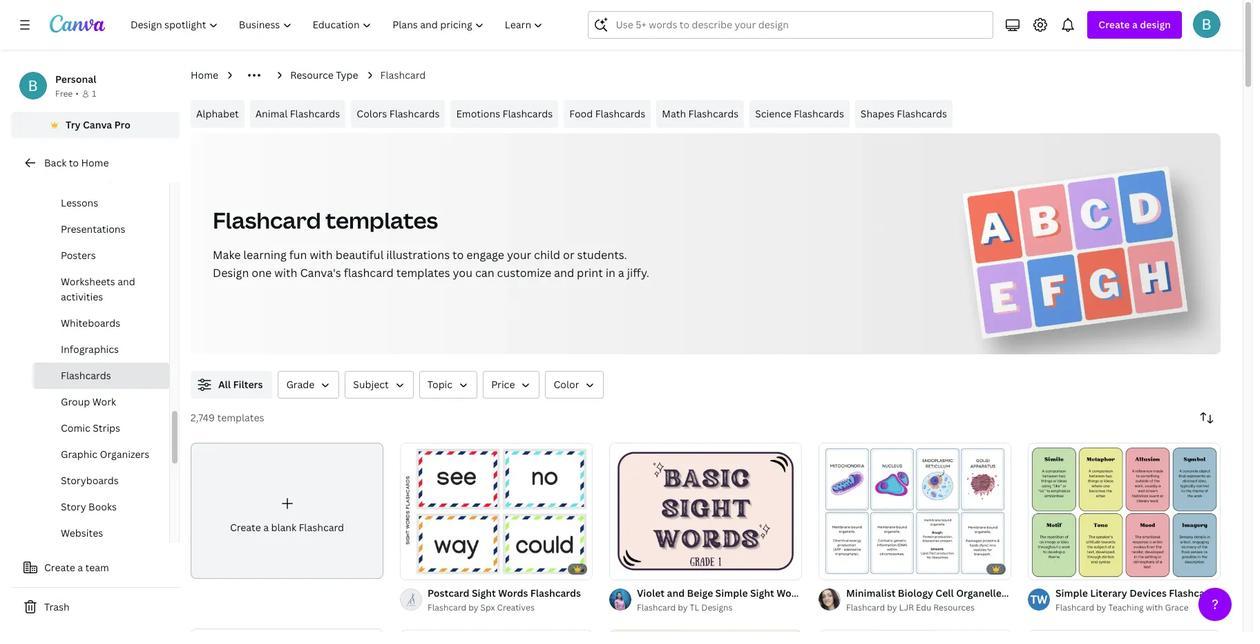 Task type: vqa. For each thing, say whether or not it's contained in the screenshot.
the bottommost templates
yes



Task type: locate. For each thing, give the bounding box(es) containing it.
type up colors
[[336, 68, 358, 82]]

worksheets and activities
[[61, 275, 135, 303]]

1 of 6 link
[[400, 443, 593, 580]]

create inside dropdown button
[[1099, 18, 1130, 31]]

0 horizontal spatial simple
[[716, 587, 748, 600]]

create left blank
[[230, 521, 261, 534]]

6
[[428, 564, 433, 574]]

free •
[[55, 88, 79, 100]]

cards
[[1075, 587, 1103, 600]]

create left design
[[1099, 18, 1130, 31]]

home
[[191, 68, 218, 82], [81, 156, 109, 169]]

chit chat weekly conversation starter flashcards image
[[191, 629, 384, 632]]

by left spx
[[469, 602, 479, 614]]

strips
[[93, 422, 120, 435]]

simple up flashcard by tl designs link
[[716, 587, 748, 600]]

lessons link
[[33, 190, 169, 216]]

try canva pro
[[66, 118, 131, 131]]

teaching with grace image
[[1028, 589, 1050, 611]]

to right back
[[69, 156, 79, 169]]

create a blank flashcard
[[230, 521, 344, 534]]

4 of from the left
[[1044, 564, 1054, 574]]

customize
[[497, 265, 552, 281]]

minimalist biology cell organelles science flash cards link
[[847, 586, 1103, 601]]

beige
[[687, 587, 713, 600]]

1 vertical spatial resource type
[[58, 170, 126, 183]]

1 vertical spatial to
[[453, 247, 464, 263]]

flashcard templates
[[213, 205, 438, 235]]

0 vertical spatial home
[[191, 68, 218, 82]]

create a blank flashcard link
[[191, 443, 384, 579]]

1 horizontal spatial science
[[1009, 587, 1046, 600]]

whiteboards
[[61, 317, 120, 330]]

sight up flashcard by tl designs link
[[750, 587, 775, 600]]

flashcards right food
[[595, 107, 646, 120]]

all filters
[[218, 378, 263, 391]]

colorful weather flashcards recurso de efl image
[[400, 631, 593, 632]]

0 horizontal spatial create
[[44, 561, 75, 574]]

create inside button
[[44, 561, 75, 574]]

of for violet and beige simple sight words flashcards
[[625, 564, 636, 574]]

flashcard templates image
[[926, 133, 1221, 355], [963, 166, 1188, 339]]

flashcards right colors
[[390, 107, 440, 120]]

sight
[[472, 587, 496, 600], [750, 587, 775, 600]]

2 words from the left
[[777, 587, 807, 600]]

2 vertical spatial templates
[[217, 411, 264, 424]]

3
[[847, 564, 851, 574]]

flashcards up grace
[[1170, 587, 1220, 600]]

simple down 2
[[1056, 587, 1088, 600]]

0 vertical spatial resource type
[[290, 68, 358, 82]]

flashcard by tl designs link
[[637, 601, 802, 615]]

1 left 2
[[1038, 564, 1042, 574]]

brad klo image
[[1194, 10, 1221, 38]]

resource type inside button
[[58, 170, 126, 183]]

words
[[498, 587, 528, 600], [777, 587, 807, 600]]

1 horizontal spatial with
[[310, 247, 333, 263]]

fun
[[289, 247, 307, 263]]

try
[[66, 118, 81, 131]]

2,749 templates
[[191, 411, 264, 424]]

1 vertical spatial resource
[[58, 170, 101, 183]]

2 sight from the left
[[750, 587, 775, 600]]

1 sight from the left
[[472, 587, 496, 600]]

a left design
[[1133, 18, 1138, 31]]

shapes
[[861, 107, 895, 120]]

type
[[336, 68, 358, 82], [104, 170, 126, 183]]

home inside 'link'
[[81, 156, 109, 169]]

and down posters link at the top of page
[[118, 275, 135, 288]]

resource type down back to home
[[58, 170, 126, 183]]

in
[[606, 265, 616, 281], [1223, 587, 1231, 600]]

flashcard up learning
[[213, 205, 321, 235]]

a for create a blank flashcard
[[263, 521, 269, 534]]

postcard sight words flashcards link
[[428, 586, 581, 601]]

by inside violet and beige simple sight words flashcards flashcard by tl designs
[[678, 602, 688, 614]]

illustrations
[[386, 247, 450, 263]]

2 horizontal spatial create
[[1099, 18, 1130, 31]]

1 horizontal spatial to
[[453, 247, 464, 263]]

students.
[[577, 247, 627, 263]]

1 of 11 link
[[610, 443, 802, 580]]

activities
[[61, 290, 103, 303]]

a inside button
[[78, 561, 83, 574]]

1 horizontal spatial home
[[191, 68, 218, 82]]

in inside make learning fun with beautiful illustrations to engage your child or students. design one with canva's flashcard templates you can customize and print in a jiffy.
[[606, 265, 616, 281]]

resource up animal flashcards
[[290, 68, 334, 82]]

flashcards inside the simple literary devices flashcards in colo flashcard by teaching with grace
[[1170, 587, 1220, 600]]

1 horizontal spatial sight
[[750, 587, 775, 600]]

by down literary
[[1097, 602, 1107, 614]]

violet and beige simple sight words flashcards image
[[610, 443, 802, 580]]

1 of from the left
[[416, 564, 426, 574]]

resources
[[934, 602, 975, 614]]

type up the lessons link
[[104, 170, 126, 183]]

1 horizontal spatial words
[[777, 587, 807, 600]]

create a blank flashcard element
[[191, 443, 384, 579]]

2 simple from the left
[[1056, 587, 1088, 600]]

1 vertical spatial home
[[81, 156, 109, 169]]

emotions flashcards
[[456, 107, 553, 120]]

of left 6
[[416, 564, 426, 574]]

by left ljr at right bottom
[[888, 602, 898, 614]]

a left team
[[78, 561, 83, 574]]

1 for violet
[[619, 564, 623, 574]]

1 vertical spatial templates
[[397, 265, 450, 281]]

literary
[[1091, 587, 1128, 600]]

flashcards down 1 of 3
[[809, 587, 860, 600]]

by left tl
[[678, 602, 688, 614]]

presentations link
[[33, 216, 169, 243]]

0 vertical spatial with
[[310, 247, 333, 263]]

home down try canva pro button
[[81, 156, 109, 169]]

science flashcards link
[[750, 100, 850, 128]]

and inside violet and beige simple sight words flashcards flashcard by tl designs
[[667, 587, 685, 600]]

of left 2
[[1044, 564, 1054, 574]]

and left beige
[[667, 587, 685, 600]]

science inside "minimalist biology cell organelles science flash cards flashcard by ljr edu resources"
[[1009, 587, 1046, 600]]

resource type
[[290, 68, 358, 82], [58, 170, 126, 183]]

words inside postcard sight words flashcards flashcard by spx creatives
[[498, 587, 528, 600]]

0 vertical spatial science
[[755, 107, 792, 120]]

1 for simple
[[1038, 564, 1042, 574]]

and inside the 'worksheets and activities'
[[118, 275, 135, 288]]

2 by from the left
[[678, 602, 688, 614]]

edu
[[916, 602, 932, 614]]

1
[[92, 88, 96, 100], [410, 564, 414, 574], [619, 564, 623, 574], [829, 564, 833, 574], [1038, 564, 1042, 574]]

in down students.
[[606, 265, 616, 281]]

flashcards inside violet and beige simple sight words flashcards flashcard by tl designs
[[809, 587, 860, 600]]

0 horizontal spatial to
[[69, 156, 79, 169]]

1 horizontal spatial and
[[554, 265, 574, 281]]

0 horizontal spatial in
[[606, 265, 616, 281]]

0 vertical spatial templates
[[326, 205, 438, 235]]

in left 'colo'
[[1223, 587, 1231, 600]]

1 vertical spatial in
[[1223, 587, 1231, 600]]

all filters button
[[191, 371, 273, 399]]

2 vertical spatial with
[[1146, 602, 1164, 614]]

1 vertical spatial type
[[104, 170, 126, 183]]

sight up spx
[[472, 587, 496, 600]]

11
[[638, 564, 646, 574]]

a left jiffy.
[[618, 265, 625, 281]]

by inside the simple literary devices flashcards in colo flashcard by teaching with grace
[[1097, 602, 1107, 614]]

2
[[1056, 564, 1061, 574]]

0 vertical spatial resource
[[290, 68, 334, 82]]

science flashcards
[[755, 107, 844, 120]]

flashcard down cards
[[1056, 602, 1095, 614]]

flashcard down violet
[[637, 602, 676, 614]]

math flashcards
[[662, 107, 739, 120]]

of for postcard sight words flashcards
[[416, 564, 426, 574]]

alphabet
[[196, 107, 239, 120]]

1 left 3 on the bottom right of the page
[[829, 564, 833, 574]]

1 by from the left
[[469, 602, 479, 614]]

with down fun
[[274, 265, 298, 281]]

1 horizontal spatial type
[[336, 68, 358, 82]]

flashcards right the math
[[689, 107, 739, 120]]

templates for 2,749 templates
[[217, 411, 264, 424]]

books
[[89, 500, 117, 513]]

1 left 6
[[410, 564, 414, 574]]

templates up beautiful
[[326, 205, 438, 235]]

0 horizontal spatial resource
[[58, 170, 101, 183]]

home up alphabet
[[191, 68, 218, 82]]

0 horizontal spatial and
[[118, 275, 135, 288]]

one
[[252, 265, 272, 281]]

1 words from the left
[[498, 587, 528, 600]]

0 vertical spatial in
[[606, 265, 616, 281]]

back to home
[[44, 156, 109, 169]]

flashcards up creatives
[[531, 587, 581, 600]]

None search field
[[588, 11, 994, 39]]

templates down the illustrations
[[397, 265, 450, 281]]

by
[[469, 602, 479, 614], [678, 602, 688, 614], [888, 602, 898, 614], [1097, 602, 1107, 614]]

subject button
[[345, 371, 414, 399]]

try canva pro button
[[11, 112, 180, 138]]

worksheets
[[61, 275, 115, 288]]

comic strips link
[[33, 415, 169, 442]]

postcard sight words flashcards flashcard by spx creatives
[[428, 587, 581, 614]]

1 simple from the left
[[716, 587, 748, 600]]

and inside make learning fun with beautiful illustrations to engage your child or students. design one with canva's flashcard templates you can customize and print in a jiffy.
[[554, 265, 574, 281]]

science
[[755, 107, 792, 120], [1009, 587, 1046, 600]]

2 horizontal spatial and
[[667, 587, 685, 600]]

simple literary devices flashcards in colo link
[[1056, 586, 1254, 601]]

0 horizontal spatial resource type
[[58, 170, 126, 183]]

child
[[534, 247, 561, 263]]

you
[[453, 265, 473, 281]]

flashcards right animal
[[290, 107, 340, 120]]

and down or
[[554, 265, 574, 281]]

with up canva's
[[310, 247, 333, 263]]

0 vertical spatial create
[[1099, 18, 1130, 31]]

flashcard inside the simple literary devices flashcards in colo flashcard by teaching with grace
[[1056, 602, 1095, 614]]

2 of from the left
[[625, 564, 636, 574]]

blank
[[271, 521, 296, 534]]

templates down all filters
[[217, 411, 264, 424]]

0 vertical spatial type
[[336, 68, 358, 82]]

create
[[1099, 18, 1130, 31], [230, 521, 261, 534], [44, 561, 75, 574]]

0 horizontal spatial words
[[498, 587, 528, 600]]

0 horizontal spatial with
[[274, 265, 298, 281]]

1 left 11 on the bottom right of page
[[619, 564, 623, 574]]

to inside make learning fun with beautiful illustrations to engage your child or students. design one with canva's flashcard templates you can customize and print in a jiffy.
[[453, 247, 464, 263]]

sight inside postcard sight words flashcards flashcard by spx creatives
[[472, 587, 496, 600]]

1 horizontal spatial resource
[[290, 68, 334, 82]]

2 vertical spatial create
[[44, 561, 75, 574]]

flashcard inside "minimalist biology cell organelles science flash cards flashcard by ljr edu resources"
[[847, 602, 886, 614]]

1 horizontal spatial simple
[[1056, 587, 1088, 600]]

0 horizontal spatial type
[[104, 170, 126, 183]]

price button
[[483, 371, 540, 399]]

1 horizontal spatial create
[[230, 521, 261, 534]]

of left 11 on the bottom right of page
[[625, 564, 636, 574]]

flashcard inside violet and beige simple sight words flashcards flashcard by tl designs
[[637, 602, 676, 614]]

1 vertical spatial science
[[1009, 587, 1046, 600]]

to up the you
[[453, 247, 464, 263]]

2 horizontal spatial with
[[1146, 602, 1164, 614]]

3 by from the left
[[888, 602, 898, 614]]

simple inside the simple literary devices flashcards in colo flashcard by teaching with grace
[[1056, 587, 1088, 600]]

flashcards right emotions
[[503, 107, 553, 120]]

canva's
[[300, 265, 341, 281]]

presentations
[[61, 223, 125, 236]]

color
[[554, 378, 579, 391]]

resource type up animal flashcards
[[290, 68, 358, 82]]

minimalist biology cell organelles science flash cards flashcard by ljr edu resources
[[847, 587, 1103, 614]]

with down the simple literary devices flashcards in colo link
[[1146, 602, 1164, 614]]

Search search field
[[616, 12, 985, 38]]

0 horizontal spatial home
[[81, 156, 109, 169]]

flashcard
[[381, 68, 426, 82], [213, 205, 321, 235], [299, 521, 344, 534], [428, 602, 467, 614], [637, 602, 676, 614], [847, 602, 886, 614], [1056, 602, 1095, 614]]

a left blank
[[263, 521, 269, 534]]

1 horizontal spatial resource type
[[290, 68, 358, 82]]

tw link
[[1028, 589, 1050, 611]]

story books link
[[33, 494, 169, 520]]

of left 3 on the bottom right of the page
[[835, 564, 845, 574]]

0 vertical spatial to
[[69, 156, 79, 169]]

math flashcards link
[[657, 100, 744, 128]]

resource down back to home
[[58, 170, 101, 183]]

simple literary devices flashcards in colo flashcard by teaching with grace
[[1056, 587, 1254, 614]]

1 for minimalist
[[829, 564, 833, 574]]

1 vertical spatial create
[[230, 521, 261, 534]]

4 by from the left
[[1097, 602, 1107, 614]]

0 horizontal spatial sight
[[472, 587, 496, 600]]

a inside dropdown button
[[1133, 18, 1138, 31]]

and for violet and beige simple sight words flashcards flashcard by tl designs
[[667, 587, 685, 600]]

shapes flashcards
[[861, 107, 948, 120]]

pro
[[114, 118, 131, 131]]

home link
[[191, 68, 218, 83]]

1 horizontal spatial in
[[1223, 587, 1231, 600]]

flashcard inside postcard sight words flashcards flashcard by spx creatives
[[428, 602, 467, 614]]

comic strips
[[61, 422, 120, 435]]

design
[[213, 265, 249, 281]]

create left team
[[44, 561, 75, 574]]

3 of from the left
[[835, 564, 845, 574]]

flashcard down postcard
[[428, 602, 467, 614]]

flashcard down minimalist
[[847, 602, 886, 614]]

a for create a design
[[1133, 18, 1138, 31]]



Task type: describe. For each thing, give the bounding box(es) containing it.
and for worksheets and activities
[[118, 275, 135, 288]]

by inside "minimalist biology cell organelles science flash cards flashcard by ljr edu resources"
[[888, 602, 898, 614]]

organizers
[[100, 448, 149, 461]]

math
[[662, 107, 686, 120]]

story books
[[61, 500, 117, 513]]

worksheets and activities link
[[33, 269, 169, 310]]

templates for flashcard templates
[[326, 205, 438, 235]]

tl
[[690, 602, 700, 614]]

cream minimalist random question flash card image
[[610, 631, 802, 632]]

design
[[1141, 18, 1171, 31]]

whiteboards link
[[33, 310, 169, 337]]

flashcard by spx creatives link
[[428, 601, 581, 615]]

shapes flashcards link
[[855, 100, 953, 128]]

graphic organizers
[[61, 448, 149, 461]]

or
[[563, 247, 575, 263]]

by inside postcard sight words flashcards flashcard by spx creatives
[[469, 602, 479, 614]]

websites link
[[33, 520, 169, 547]]

simple inside violet and beige simple sight words flashcards flashcard by tl designs
[[716, 587, 748, 600]]

violet and beige simple sight words flashcards link
[[637, 586, 860, 601]]

work
[[92, 395, 116, 408]]

flashcards up group work
[[61, 369, 111, 382]]

0 horizontal spatial science
[[755, 107, 792, 120]]

ljr
[[900, 602, 914, 614]]

create a design button
[[1088, 11, 1182, 39]]

type inside button
[[104, 170, 126, 183]]

subject
[[353, 378, 389, 391]]

of for simple literary devices flashcards in colo
[[1044, 564, 1054, 574]]

free
[[55, 88, 73, 100]]

simple literary devices flashcards in colorful muted style image
[[1028, 443, 1221, 580]]

words inside violet and beige simple sight words flashcards flashcard by tl designs
[[777, 587, 807, 600]]

food
[[570, 107, 593, 120]]

1 of 2
[[1038, 564, 1061, 574]]

2,749
[[191, 411, 215, 424]]

colorful shapes flashcards image
[[819, 631, 1012, 632]]

creatives
[[497, 602, 535, 614]]

1 vertical spatial with
[[274, 265, 298, 281]]

1 of 2 link
[[1028, 443, 1221, 580]]

colors flashcards
[[357, 107, 440, 120]]

engage
[[467, 247, 504, 263]]

grace
[[1166, 602, 1189, 614]]

deepen understandings task cards image
[[1028, 631, 1221, 632]]

beautiful
[[336, 247, 384, 263]]

jiffy.
[[627, 265, 650, 281]]

Sort by button
[[1194, 404, 1221, 432]]

graphic organizers link
[[33, 442, 169, 468]]

comic
[[61, 422, 90, 435]]

create a team
[[44, 561, 109, 574]]

create for create a design
[[1099, 18, 1130, 31]]

1 for postcard
[[410, 564, 414, 574]]

topic
[[428, 378, 453, 391]]

top level navigation element
[[122, 11, 555, 39]]

flashcards inside postcard sight words flashcards flashcard by spx creatives
[[531, 587, 581, 600]]

cell
[[936, 587, 954, 600]]

websites
[[61, 527, 103, 540]]

minimalist biology cell organelles science flash cards image
[[819, 443, 1012, 580]]

flashcard right blank
[[299, 521, 344, 534]]

color button
[[546, 371, 604, 399]]

a inside make learning fun with beautiful illustrations to engage your child or students. design one with canva's flashcard templates you can customize and print in a jiffy.
[[618, 265, 625, 281]]

colors
[[357, 107, 387, 120]]

animal
[[255, 107, 288, 120]]

alphabet link
[[191, 100, 244, 128]]

of for minimalist biology cell organelles science flash cards
[[835, 564, 845, 574]]

violet
[[637, 587, 665, 600]]

graphic
[[61, 448, 97, 461]]

emotions flashcards link
[[451, 100, 559, 128]]

in inside the simple literary devices flashcards in colo flashcard by teaching with grace
[[1223, 587, 1231, 600]]

resource inside button
[[58, 170, 101, 183]]

flashcard by teaching with grace link
[[1056, 601, 1221, 615]]

postcard sight words flashcards image
[[400, 443, 593, 580]]

templates inside make learning fun with beautiful illustrations to engage your child or students. design one with canva's flashcard templates you can customize and print in a jiffy.
[[397, 265, 450, 281]]

1 of 11
[[619, 564, 646, 574]]

create for create a blank flashcard
[[230, 521, 261, 534]]

personal
[[55, 73, 96, 86]]

devices
[[1130, 587, 1167, 600]]

make learning fun with beautiful illustrations to engage your child or students. design one with canva's flashcard templates you can customize and print in a jiffy.
[[213, 247, 650, 281]]

create for create a team
[[44, 561, 75, 574]]

animal flashcards link
[[250, 100, 346, 128]]

to inside 'link'
[[69, 156, 79, 169]]

lessons
[[61, 196, 98, 209]]

sight inside violet and beige simple sight words flashcards flashcard by tl designs
[[750, 587, 775, 600]]

all
[[218, 378, 231, 391]]

filters
[[233, 378, 263, 391]]

storyboards link
[[33, 468, 169, 494]]

flashcard up colors flashcards
[[381, 68, 426, 82]]

teaching with grace element
[[1028, 589, 1050, 611]]

food flashcards link
[[564, 100, 651, 128]]

group work link
[[33, 389, 169, 415]]

posters
[[61, 249, 96, 262]]

infographics link
[[33, 337, 169, 363]]

flashcards right shapes
[[897, 107, 948, 120]]

make
[[213, 247, 241, 263]]

violet and beige simple sight words flashcards flashcard by tl designs
[[637, 587, 860, 614]]

price
[[491, 378, 515, 391]]

with inside the simple literary devices flashcards in colo flashcard by teaching with grace
[[1146, 602, 1164, 614]]

print
[[577, 265, 603, 281]]

topic button
[[419, 371, 478, 399]]

colo
[[1234, 587, 1254, 600]]

teaching
[[1109, 602, 1144, 614]]

minimalist
[[847, 587, 896, 600]]

postcard
[[428, 587, 470, 600]]

flashcards inside 'link'
[[595, 107, 646, 120]]

a for create a team
[[78, 561, 83, 574]]

back
[[44, 156, 66, 169]]

infographics
[[61, 343, 119, 356]]

can
[[475, 265, 495, 281]]

grade button
[[278, 371, 340, 399]]

storyboards
[[61, 474, 119, 487]]

flashcard by ljr edu resources link
[[847, 601, 1012, 615]]

1 right the • on the top
[[92, 88, 96, 100]]

flashcards left shapes
[[794, 107, 844, 120]]

1 of 3
[[829, 564, 851, 574]]

team
[[85, 561, 109, 574]]



